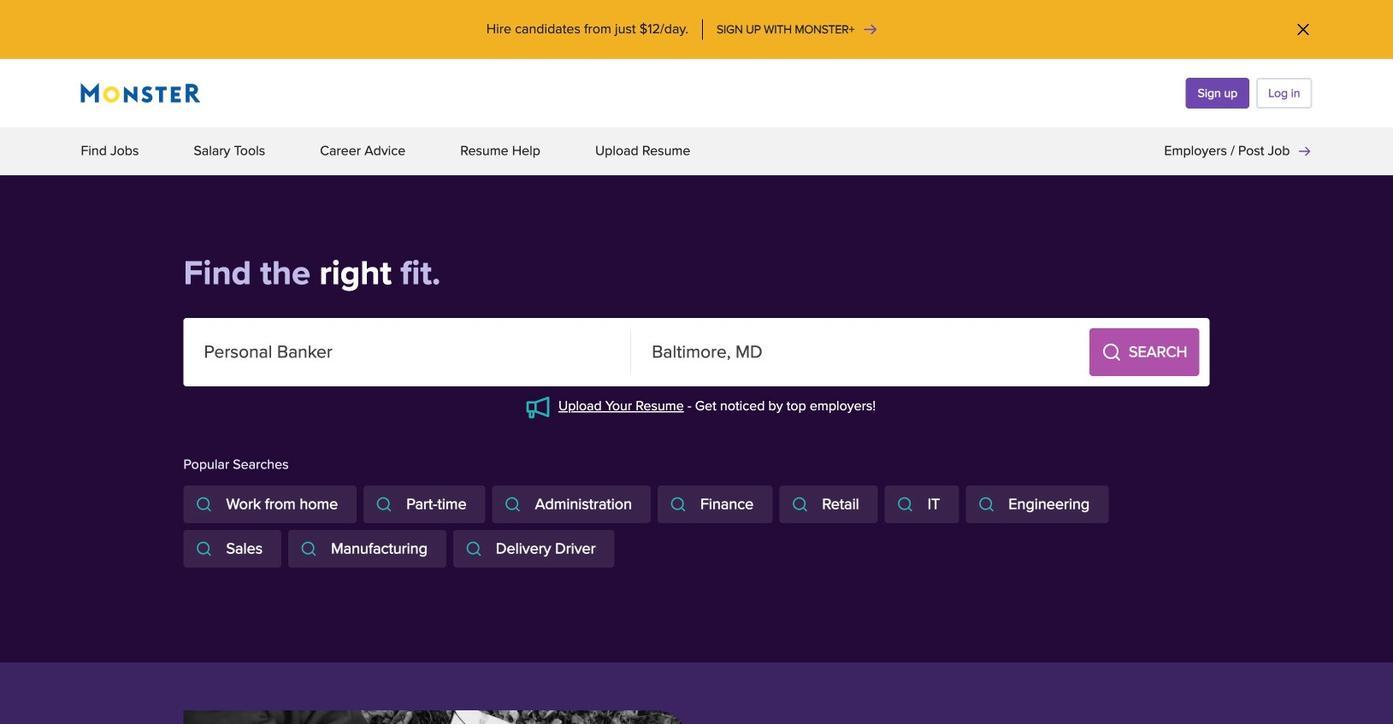 Task type: describe. For each thing, give the bounding box(es) containing it.
Enter location or "remote" search field
[[631, 318, 1079, 387]]

monster image
[[81, 83, 201, 104]]



Task type: locate. For each thing, give the bounding box(es) containing it.
Search jobs, keywords, companies search field
[[183, 318, 631, 387]]



Task type: vqa. For each thing, say whether or not it's contained in the screenshot.
2nd save this job 'image' from the bottom of the page
no



